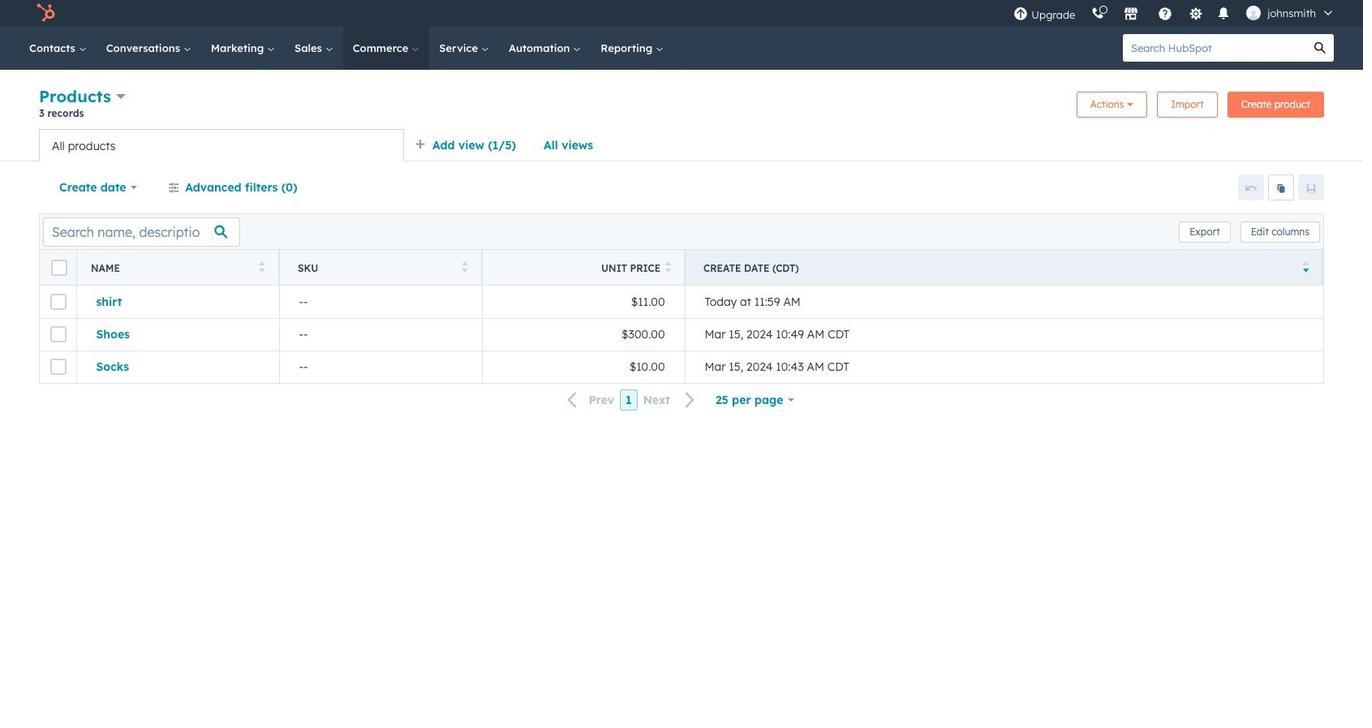 Task type: describe. For each thing, give the bounding box(es) containing it.
john smith image
[[1247, 6, 1262, 20]]

Search HubSpot search field
[[1123, 34, 1307, 62]]

press to sort. image
[[461, 261, 467, 272]]

1 press to sort. element from the left
[[259, 261, 265, 275]]

1 press to sort. image from the left
[[259, 261, 265, 272]]

descending sort. press to sort ascending. image
[[1303, 261, 1309, 272]]

marketplaces image
[[1124, 7, 1139, 22]]

3 press to sort. element from the left
[[666, 261, 672, 275]]

2 press to sort. image from the left
[[666, 261, 672, 272]]



Task type: vqa. For each thing, say whether or not it's contained in the screenshot.
JACOB SIMON image
no



Task type: locate. For each thing, give the bounding box(es) containing it.
2 horizontal spatial press to sort. element
[[666, 261, 672, 275]]

0 horizontal spatial press to sort. image
[[259, 261, 265, 272]]

1 horizontal spatial press to sort. element
[[461, 261, 467, 275]]

descending sort. press to sort ascending. element
[[1303, 261, 1309, 275]]

2 press to sort. element from the left
[[461, 261, 467, 275]]

menu
[[1006, 0, 1344, 26]]

1 horizontal spatial press to sort. image
[[666, 261, 672, 272]]

banner
[[39, 84, 1325, 129]]

press to sort. image
[[259, 261, 265, 272], [666, 261, 672, 272]]

pagination navigation
[[558, 389, 705, 411]]

press to sort. element
[[259, 261, 265, 275], [461, 261, 467, 275], [666, 261, 672, 275]]

0 horizontal spatial press to sort. element
[[259, 261, 265, 275]]

Search name, description, or SKU search field
[[43, 217, 240, 246]]



